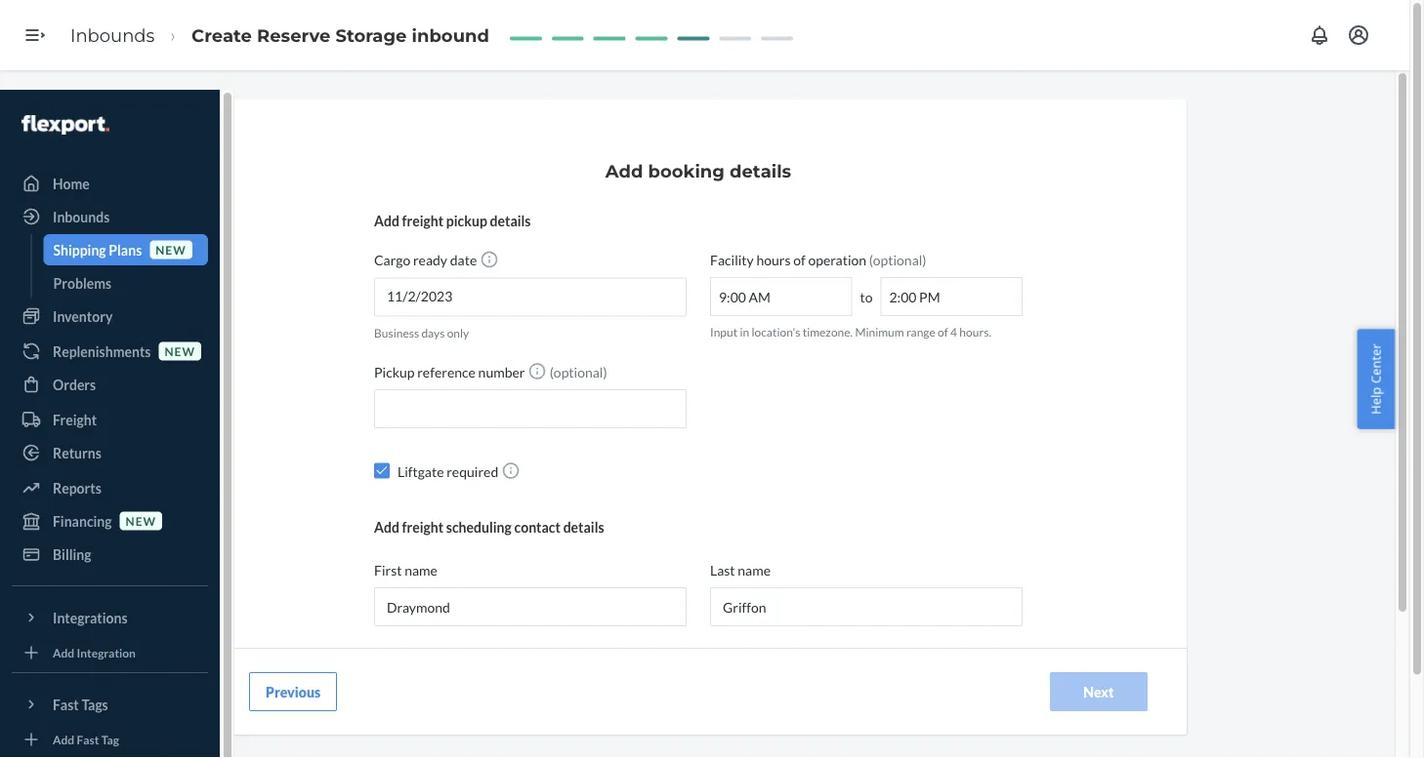Task type: describe. For each thing, give the bounding box(es) containing it.
pickup
[[374, 364, 415, 381]]

minimum
[[855, 325, 904, 339]]

pickup
[[446, 212, 487, 229]]

range
[[906, 325, 935, 339]]

fast inside the fast tags dropdown button
[[53, 697, 79, 714]]

freight link
[[12, 404, 208, 436]]

pickup reference number
[[374, 364, 525, 381]]

billing link
[[12, 539, 208, 570]]

reports
[[53, 480, 101, 497]]

required
[[447, 463, 498, 480]]

fast inside add fast tag link
[[77, 733, 99, 747]]

business
[[374, 326, 419, 340]]

orders
[[53, 377, 96, 393]]

cargo
[[374, 252, 410, 269]]

freight for pickup
[[402, 212, 444, 229]]

inventory
[[53, 308, 113, 325]]

shipping plans
[[53, 242, 142, 258]]

timezone.
[[803, 325, 853, 339]]

date
[[450, 252, 477, 269]]

tag
[[101, 733, 119, 747]]

0 horizontal spatial (optional)
[[547, 364, 607, 381]]

1 vertical spatial inbounds link
[[12, 201, 208, 232]]

fast tags
[[53, 697, 108, 714]]

next button
[[1050, 673, 1148, 712]]

0 vertical spatial of
[[793, 252, 806, 268]]

storage
[[335, 24, 407, 46]]

integrations button
[[12, 603, 208, 634]]

1 vertical spatial of
[[938, 325, 948, 339]]

add for add fast tag
[[53, 733, 74, 747]]

fast tags button
[[12, 690, 208, 721]]

add integration
[[53, 646, 136, 660]]

add integration link
[[12, 642, 208, 665]]

integration
[[77, 646, 136, 660]]

last name
[[710, 562, 771, 579]]

problems
[[53, 275, 111, 292]]

business days only
[[374, 326, 469, 340]]

replenishments
[[53, 343, 151, 360]]

hours.
[[960, 325, 991, 339]]

name for first name
[[405, 562, 437, 579]]

4
[[950, 325, 957, 339]]

problems link
[[43, 268, 208, 299]]

help center button
[[1357, 329, 1395, 430]]

orders link
[[12, 369, 208, 400]]

new for financing
[[126, 514, 156, 528]]

flexport logo image
[[21, 115, 109, 135]]

returns link
[[12, 438, 208, 469]]

home
[[53, 175, 90, 192]]

add for add freight scheduling contact details
[[374, 519, 399, 536]]

open navigation image
[[23, 23, 47, 47]]

facility
[[710, 252, 754, 268]]

previous button
[[249, 673, 337, 712]]

create
[[191, 24, 252, 46]]

create reserve storage inbound
[[191, 24, 489, 46]]

next
[[1083, 684, 1114, 701]]

operation
[[808, 252, 866, 268]]

billing
[[53, 546, 91, 563]]

reserve
[[257, 24, 331, 46]]

cargo ready date
[[374, 252, 477, 269]]

1 vertical spatial inbounds
[[53, 209, 110, 225]]

ready
[[413, 252, 447, 269]]

first
[[374, 562, 402, 579]]

add for add booking details
[[605, 160, 643, 182]]

11/2/2023
[[387, 288, 453, 305]]



Task type: vqa. For each thing, say whether or not it's contained in the screenshot.
NAME associated with First name
yes



Task type: locate. For each thing, give the bounding box(es) containing it.
add fast tag link
[[12, 729, 208, 752]]

None text field
[[710, 277, 852, 316]]

name right first
[[405, 562, 437, 579]]

add for add integration
[[53, 646, 74, 660]]

inbounds right open navigation image
[[70, 24, 155, 46]]

details right booking
[[730, 160, 791, 182]]

1 horizontal spatial (optional)
[[869, 252, 926, 268]]

first name
[[374, 562, 437, 579]]

facility hours of operation (optional)
[[710, 252, 926, 268]]

add fast tag
[[53, 733, 119, 747]]

freight
[[53, 412, 97, 428]]

reference
[[417, 364, 476, 381]]

location's
[[752, 325, 800, 339]]

name for last name
[[738, 562, 771, 579]]

freight for scheduling
[[402, 519, 444, 536]]

reports link
[[12, 473, 208, 504]]

returns
[[53, 445, 101, 462]]

new up orders link
[[165, 344, 195, 358]]

last
[[710, 562, 735, 579]]

1 horizontal spatial name
[[738, 562, 771, 579]]

0 horizontal spatial details
[[490, 212, 531, 229]]

add down fast tags at bottom left
[[53, 733, 74, 747]]

0 vertical spatial new
[[156, 243, 186, 257]]

inbound
[[412, 24, 489, 46]]

previous
[[266, 684, 321, 701]]

add up first
[[374, 519, 399, 536]]

inbounds
[[70, 24, 155, 46], [53, 209, 110, 225]]

add freight pickup details
[[374, 212, 531, 229]]

liftgate required
[[398, 463, 498, 480]]

number
[[478, 364, 525, 381]]

shipping
[[53, 242, 106, 258]]

open notifications image
[[1308, 23, 1331, 47]]

center
[[1367, 344, 1384, 384]]

0 vertical spatial inbounds
[[70, 24, 155, 46]]

None checkbox
[[374, 464, 390, 479]]

only
[[447, 326, 469, 340]]

fast left tags
[[53, 697, 79, 714]]

name right last
[[738, 562, 771, 579]]

0 vertical spatial inbounds link
[[70, 24, 155, 46]]

0 vertical spatial details
[[730, 160, 791, 182]]

2 horizontal spatial details
[[730, 160, 791, 182]]

1 vertical spatial freight
[[402, 519, 444, 536]]

(optional) right operation on the right top of the page
[[869, 252, 926, 268]]

1 vertical spatial fast
[[77, 733, 99, 747]]

2 vertical spatial details
[[563, 519, 604, 536]]

0 vertical spatial freight
[[402, 212, 444, 229]]

inbounds link inside the breadcrumbs navigation
[[70, 24, 155, 46]]

details right pickup
[[490, 212, 531, 229]]

financing
[[53, 513, 112, 530]]

add up the cargo at the left of the page
[[374, 212, 399, 229]]

hours
[[756, 252, 791, 268]]

add left integration
[[53, 646, 74, 660]]

inbounds link
[[70, 24, 155, 46], [12, 201, 208, 232]]

integrations
[[53, 610, 128, 627]]

add booking details
[[605, 160, 791, 182]]

of left 4
[[938, 325, 948, 339]]

details right contact
[[563, 519, 604, 536]]

new
[[156, 243, 186, 257], [165, 344, 195, 358], [126, 514, 156, 528]]

1 horizontal spatial details
[[563, 519, 604, 536]]

new for shipping plans
[[156, 243, 186, 257]]

add for add freight pickup details
[[374, 212, 399, 229]]

1 horizontal spatial of
[[938, 325, 948, 339]]

inbounds link right open navigation image
[[70, 24, 155, 46]]

2 freight from the top
[[402, 519, 444, 536]]

new right 'plans'
[[156, 243, 186, 257]]

1 vertical spatial details
[[490, 212, 531, 229]]

1 name from the left
[[405, 562, 437, 579]]

inbounds link down home link
[[12, 201, 208, 232]]

in
[[740, 325, 749, 339]]

1 (702) 123-4567 telephone field
[[374, 680, 687, 719]]

help center
[[1367, 344, 1384, 415]]

of
[[793, 252, 806, 268], [938, 325, 948, 339]]

add
[[605, 160, 643, 182], [374, 212, 399, 229], [374, 519, 399, 536], [53, 646, 74, 660], [53, 733, 74, 747]]

0 horizontal spatial name
[[405, 562, 437, 579]]

1 freight from the top
[[402, 212, 444, 229]]

2 name from the left
[[738, 562, 771, 579]]

freight up first name
[[402, 519, 444, 536]]

tags
[[81, 697, 108, 714]]

inbounds up the shipping
[[53, 209, 110, 225]]

inventory link
[[12, 301, 208, 332]]

plans
[[109, 242, 142, 258]]

of right hours
[[793, 252, 806, 268]]

freight up cargo ready date
[[402, 212, 444, 229]]

input in location's timezone. minimum range of 4 hours.
[[710, 325, 991, 339]]

breadcrumbs navigation
[[55, 7, 505, 64]]

add left booking
[[605, 160, 643, 182]]

1 vertical spatial new
[[165, 344, 195, 358]]

fast
[[53, 697, 79, 714], [77, 733, 99, 747]]

add freight scheduling contact details
[[374, 519, 604, 536]]

input
[[710, 325, 738, 339]]

(optional) right number
[[547, 364, 607, 381]]

liftgate
[[398, 463, 444, 480]]

new for replenishments
[[165, 344, 195, 358]]

(optional)
[[869, 252, 926, 268], [547, 364, 607, 381]]

None text field
[[881, 277, 1023, 316], [374, 390, 687, 429], [374, 588, 687, 627], [710, 588, 1023, 627], [710, 680, 1023, 719], [881, 277, 1023, 316], [374, 390, 687, 429], [374, 588, 687, 627], [710, 588, 1023, 627], [710, 680, 1023, 719]]

0 vertical spatial (optional)
[[869, 252, 926, 268]]

scheduling
[[446, 519, 512, 536]]

booking
[[648, 160, 725, 182]]

2 vertical spatial new
[[126, 514, 156, 528]]

1 vertical spatial (optional)
[[547, 364, 607, 381]]

0 vertical spatial fast
[[53, 697, 79, 714]]

home link
[[12, 168, 208, 199]]

name
[[405, 562, 437, 579], [738, 562, 771, 579]]

0 horizontal spatial of
[[793, 252, 806, 268]]

days
[[421, 326, 445, 340]]

freight
[[402, 212, 444, 229], [402, 519, 444, 536]]

help
[[1367, 387, 1384, 415]]

contact
[[514, 519, 561, 536]]

details
[[730, 160, 791, 182], [490, 212, 531, 229], [563, 519, 604, 536]]

open account menu image
[[1347, 23, 1370, 47]]

inbounds inside the breadcrumbs navigation
[[70, 24, 155, 46]]

fast left the tag
[[77, 733, 99, 747]]

new down reports link
[[126, 514, 156, 528]]



